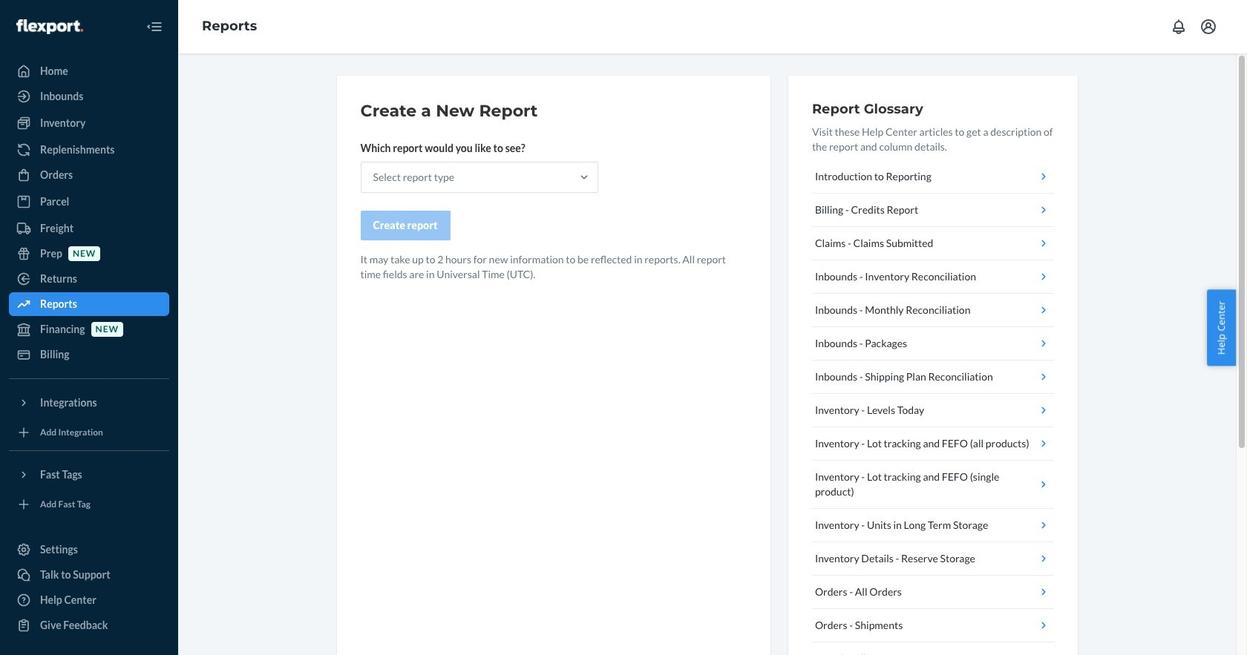 Task type: vqa. For each thing, say whether or not it's contained in the screenshot.
flexport logo
yes



Task type: describe. For each thing, give the bounding box(es) containing it.
open notifications image
[[1171, 18, 1188, 36]]

close navigation image
[[146, 18, 163, 36]]

open account menu image
[[1200, 18, 1218, 36]]



Task type: locate. For each thing, give the bounding box(es) containing it.
flexport logo image
[[16, 19, 83, 34]]



